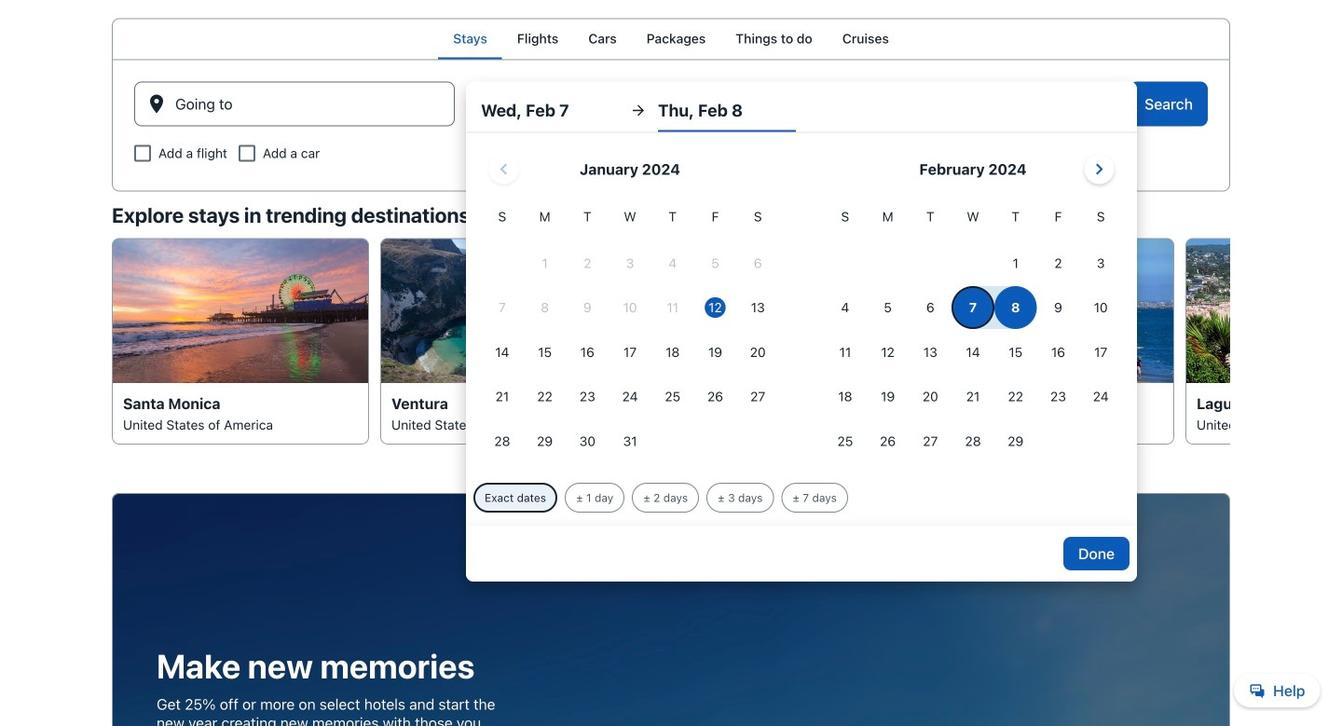 Task type: describe. For each thing, give the bounding box(es) containing it.
january 2024 element
[[481, 206, 779, 464]]

laguna - south beaches image
[[1185, 238, 1342, 383]]

show previous card image
[[101, 330, 123, 352]]

channel islands national park image
[[380, 238, 637, 383]]

show next card image
[[1219, 330, 1241, 352]]

today element
[[705, 297, 726, 318]]



Task type: locate. For each thing, give the bounding box(es) containing it.
tab list
[[112, 18, 1230, 59]]

main content
[[0, 18, 1342, 726]]

february 2024 element
[[824, 206, 1122, 464]]

previous month image
[[493, 158, 515, 180]]

next month image
[[1088, 158, 1110, 180]]

long beach featuring general coastal views, a beach and kite surfing image
[[917, 238, 1174, 383]]

directional image
[[630, 102, 647, 119]]

application
[[481, 147, 1122, 464]]

laughlin showing cbd, a river or creek and signage image
[[649, 238, 906, 383]]

santa monica pier featuring general coastal views, a sunset and a sandy beach image
[[112, 238, 369, 383]]



Task type: vqa. For each thing, say whether or not it's contained in the screenshot.
the Next month IMAGE
yes



